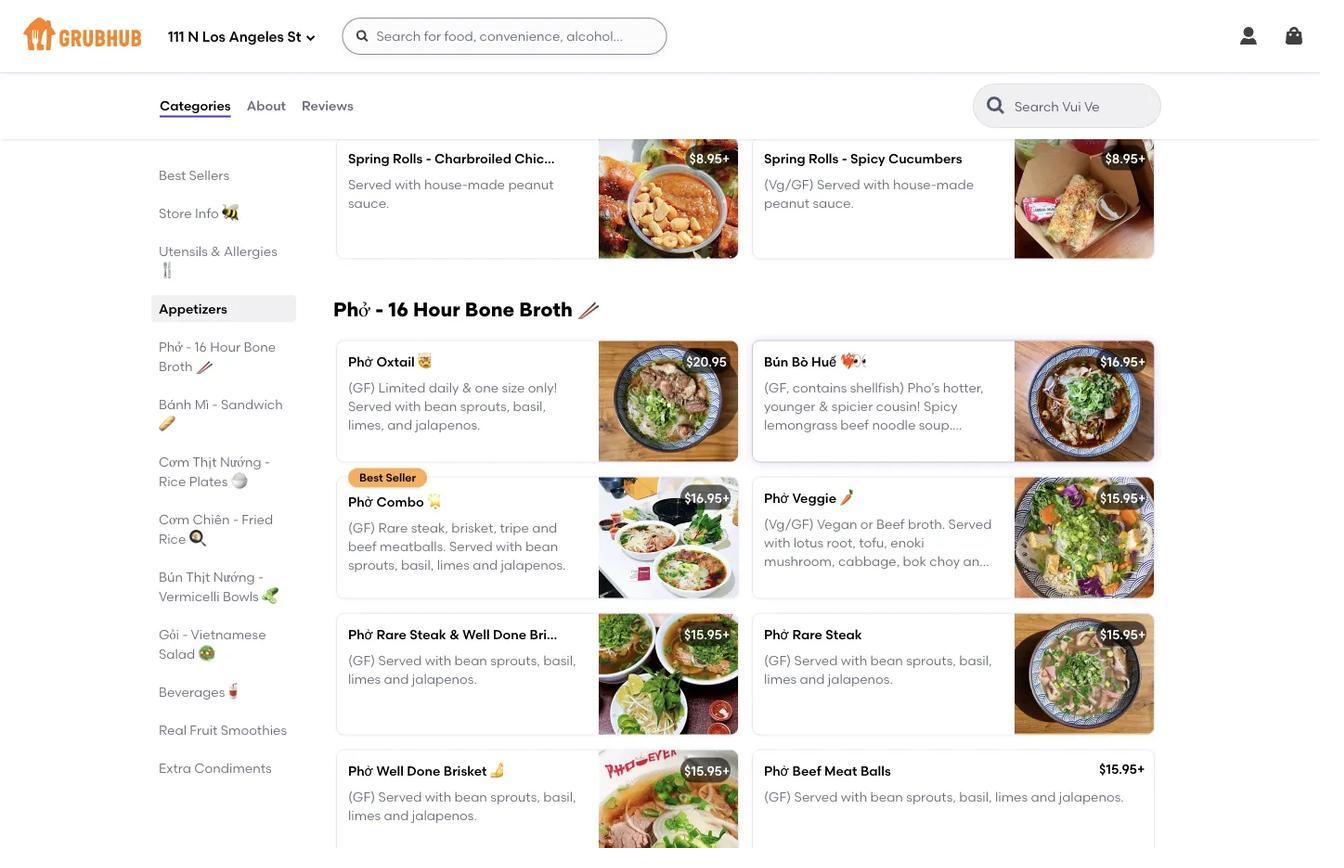 Task type: vqa. For each thing, say whether or not it's contained in the screenshot.
Cơm Chiên - Fried Rice 🍳 TAB
yes



Task type: describe. For each thing, give the bounding box(es) containing it.
nướng for bowls
[[213, 569, 255, 585]]

bún bò huế ❤️‍🔥👀
[[764, 354, 866, 370]]

sauce. inside button
[[764, 59, 806, 75]]

(gf) rare steak, brisket, tripe and beef meatballs. served with bean sprouts, basil, limes and jalapenos.
[[348, 520, 566, 574]]

best for best sellers
[[159, 167, 186, 183]]

jalapenos. inside (gf) limited daily & one size only! served with bean sprouts, basil, limes, and jalapenos.
[[416, 418, 481, 434]]

reviews
[[302, 98, 354, 114]]

beef inside (vg/gf) vegan or beef broth. served with lotus root, tofu, enoki mushroom, cabbage, bok choy and carrot.
[[877, 517, 905, 532]]

Search for food, convenience, alcohol... search field
[[342, 18, 667, 55]]

sandwich
[[221, 397, 283, 412]]

served inside (gf) rare steak, brisket, tripe and beef meatballs. served with bean sprouts, basil, limes and jalapenos.
[[449, 539, 493, 555]]

made inside served with house-made peanut sauce. button
[[884, 40, 921, 56]]

limes,
[[348, 418, 384, 434]]

house- inside (vg/gf) served with house-made peanut sauce.
[[894, 177, 937, 192]]

1 horizontal spatial bone
[[465, 298, 515, 321]]

phở veggie 🥕 image
[[1015, 478, 1155, 599]]

🤌
[[490, 763, 503, 779]]

oxtail
[[377, 354, 415, 370]]

$15.95 + for phở rare steak
[[1101, 627, 1147, 643]]

salad
[[159, 646, 195, 662]]

🤯
[[418, 354, 431, 370]]

🍚
[[231, 474, 244, 489]]

🌟
[[427, 494, 440, 510]]

phở combo 🌟 image
[[599, 478, 738, 599]]

root,
[[827, 535, 856, 551]]

(gf) served with bean sprouts, basil, limes and jalapenos. for phở rare steak
[[764, 653, 993, 688]]

1 horizontal spatial well
[[463, 627, 490, 643]]

+ for phở well done brisket 🤌
[[723, 763, 730, 779]]

best for best seller
[[359, 471, 383, 485]]

main navigation navigation
[[0, 0, 1321, 72]]

- inside 'cơm chiên - fried rice 🍳'
[[233, 512, 239, 528]]

extra condiments
[[159, 761, 272, 777]]

phở veggie 🥕
[[764, 490, 853, 506]]

store
[[159, 205, 192, 221]]

real fruit smoothies
[[159, 723, 287, 738]]

with inside (vg/gf) served with house-made peanut sauce.
[[864, 177, 890, 192]]

bean inside (gf) rare steak, brisket, tripe and beef meatballs. served with bean sprouts, basil, limes and jalapenos.
[[526, 539, 558, 555]]

& inside utensils & allergies 🍴
[[211, 243, 221, 259]]

categories button
[[159, 72, 232, 139]]

$8.95 + for chicken
[[690, 150, 730, 166]]

spicy inside (gf, contains shellfish) pho's hotter, younger & spicier cousin! spicy lemongrass beef noodle soup. served with bean sprouts, basil, limes and jalapenos.
[[924, 399, 958, 415]]

bone inside phở - 16 hour bone broth 🥢
[[244, 339, 276, 355]]

beef inside (gf, contains shellfish) pho's hotter, younger & spicier cousin! spicy lemongrass beef noodle soup. served with bean sprouts, basil, limes and jalapenos.
[[841, 418, 869, 434]]

(gf) for phở oxtail 🤯
[[348, 380, 375, 396]]

mì
[[195, 397, 209, 412]]

steak for phở rare steak
[[826, 627, 863, 643]]

basil, inside (gf) rare steak, brisket, tripe and beef meatballs. served with bean sprouts, basil, limes and jalapenos.
[[401, 558, 434, 574]]

(gf) served with house-made peanut sauce.
[[348, 40, 536, 75]]

bánh mì - sandwich 🥖 tab
[[159, 395, 289, 434]]

enoki
[[891, 535, 925, 551]]

(vg/gf) vegan or beef broth. served with lotus root, tofu, enoki mushroom, cabbage, bok choy and carrot.
[[764, 517, 992, 589]]

16 inside phở - 16 hour bone broth 🥢
[[195, 339, 207, 355]]

(gf) for phở rare steak
[[764, 653, 792, 669]]

bean inside (gf) limited daily & one size only! served with bean sprouts, basil, limes, and jalapenos.
[[424, 399, 457, 415]]

extra
[[159, 761, 191, 777]]

condiments
[[194, 761, 272, 777]]

bok
[[903, 554, 927, 570]]

(gf) served with bean sprouts, basil, limes and jalapenos. for phở well done brisket 🤌
[[348, 790, 576, 824]]

bean inside (gf, contains shellfish) pho's hotter, younger & spicier cousin! spicy lemongrass beef noodle soup. served with bean sprouts, basil, limes and jalapenos.
[[841, 437, 873, 452]]

cơm for cơm chiên - fried rice 🍳
[[159, 512, 190, 528]]

phở - 16 hour bone broth 🥢 tab
[[159, 337, 289, 376]]

allergies
[[224, 243, 277, 259]]

phở well done brisket 🤌
[[348, 763, 503, 779]]

served with house-made peanut sauce. inside button
[[764, 40, 970, 75]]

with inside (vg/gf) vegan or beef broth. served with lotus root, tofu, enoki mushroom, cabbage, bok choy and carrot.
[[764, 535, 791, 551]]

peanut inside (gf) served with house-made peanut sauce.
[[348, 59, 394, 75]]

(vg/gf) for with
[[764, 517, 814, 532]]

gỏi - vietnamese salad 🥗
[[159, 627, 266, 662]]

$15.95 + for phở well done brisket 🤌
[[685, 763, 730, 779]]

nướng for plates
[[220, 454, 262, 470]]

+ for bún bò huế ❤️‍🔥👀
[[1139, 354, 1147, 370]]

🥗
[[198, 646, 211, 662]]

- left shrimp
[[426, 14, 432, 30]]

🍳
[[189, 531, 202, 547]]

lotus
[[794, 535, 824, 551]]

- left charbroiled
[[426, 150, 432, 166]]

limes for phở rare steak
[[764, 672, 797, 688]]

served inside (gf) limited daily & one size only! served with bean sprouts, basil, limes, and jalapenos.
[[348, 399, 392, 415]]

best sellers tab
[[159, 165, 289, 185]]

jalapenos. inside (gf) rare steak, brisket, tripe and beef meatballs. served with bean sprouts, basil, limes and jalapenos.
[[501, 558, 566, 574]]

$15.95 for phở well done brisket 🤌
[[685, 763, 723, 779]]

sellers
[[189, 167, 230, 183]]

charbroiled
[[435, 150, 512, 166]]

$15.95 + for phở rare steak & well done brisket
[[685, 627, 730, 643]]

bún thịt nướng - vermicelli bowls 🥒 tab
[[159, 568, 289, 607]]

phở for phở rare steak
[[764, 627, 790, 643]]

(gf) for phở well done brisket 🤌
[[348, 790, 375, 805]]

- inside 'bún thịt nướng - vermicelli bowls 🥒'
[[258, 569, 264, 585]]

veggie
[[793, 490, 837, 506]]

cousin!
[[877, 399, 921, 415]]

best sellers
[[159, 167, 230, 183]]

spring rolls - spicy cucumbers
[[764, 150, 963, 166]]

🍴
[[159, 263, 172, 279]]

rolls for charbroiled
[[393, 150, 423, 166]]

smoothies
[[221, 723, 287, 738]]

$20.95
[[687, 354, 727, 370]]

served inside (vg/gf) served with house-made peanut sauce.
[[817, 177, 861, 192]]

+ for phở veggie 🥕
[[1139, 490, 1147, 506]]

0 vertical spatial $16.95 +
[[1101, 354, 1147, 370]]

(gf) for phở beef meat balls
[[764, 790, 792, 805]]

spring rolls - shrimp 🧡 image
[[599, 1, 738, 122]]

gỏi - vietnamese salad 🥗 tab
[[159, 625, 289, 664]]

about button
[[246, 72, 287, 139]]

utensils & allergies 🍴
[[159, 243, 277, 279]]

served inside (vg/gf) vegan or beef broth. served with lotus root, tofu, enoki mushroom, cabbage, bok choy and carrot.
[[949, 517, 992, 532]]

0 horizontal spatial done
[[407, 763, 441, 779]]

search icon image
[[986, 95, 1008, 117]]

shrimp
[[435, 14, 480, 30]]

- inside cơm thịt nướng - rice plates 🍚
[[265, 454, 270, 470]]

utensils
[[159, 243, 208, 259]]

vermicelli
[[159, 589, 220, 605]]

0 horizontal spatial brisket
[[444, 763, 487, 779]]

bánh mì - sandwich 🥖
[[159, 397, 283, 432]]

chiên
[[193, 512, 230, 528]]

spring for spring rolls - charbroiled chicken
[[348, 150, 390, 166]]

served inside button
[[764, 40, 808, 56]]

size
[[502, 380, 525, 396]]

svg image
[[1284, 25, 1306, 47]]

info
[[195, 205, 219, 221]]

& inside (gf, contains shellfish) pho's hotter, younger & spicier cousin! spicy lemongrass beef noodle soup. served with bean sprouts, basil, limes and jalapenos.
[[819, 399, 829, 415]]

lemongrass
[[764, 418, 838, 434]]

$8.95 for spring rolls - charbroiled chicken
[[690, 150, 723, 166]]

phở rare steak
[[764, 627, 863, 643]]

0 horizontal spatial svg image
[[305, 32, 316, 43]]

served inside (gf, contains shellfish) pho's hotter, younger & spicier cousin! spicy lemongrass beef noodle soup. served with bean sprouts, basil, limes and jalapenos.
[[764, 437, 808, 452]]

phở rare steak & well done brisket
[[348, 627, 573, 643]]

categories
[[160, 98, 231, 114]]

shellfish)
[[850, 380, 905, 396]]

extra condiments tab
[[159, 759, 289, 778]]

phở rare steak image
[[1015, 614, 1155, 735]]

basil, inside (gf) limited daily & one size only! served with bean sprouts, basil, limes, and jalapenos.
[[513, 399, 546, 415]]

with inside (gf, contains shellfish) pho's hotter, younger & spicier cousin! spicy lemongrass beef noodle soup. served with bean sprouts, basil, limes and jalapenos.
[[811, 437, 837, 452]]

chicken
[[515, 150, 567, 166]]

only!
[[528, 380, 558, 396]]

0 vertical spatial brisket
[[530, 627, 573, 643]]

huế
[[812, 354, 837, 370]]

meatballs.
[[380, 539, 446, 555]]

limes inside (gf, contains shellfish) pho's hotter, younger & spicier cousin! spicy lemongrass beef noodle soup. served with bean sprouts, basil, limes and jalapenos.
[[764, 455, 797, 471]]

🥒
[[262, 589, 275, 605]]

angeles
[[229, 29, 284, 46]]

cơm thịt nướng - rice plates 🍚 tab
[[159, 452, 289, 491]]

111
[[168, 29, 185, 46]]

🥢 inside "tab"
[[196, 359, 209, 374]]

& inside (gf) limited daily & one size only! served with bean sprouts, basil, limes, and jalapenos.
[[462, 380, 472, 396]]

1 horizontal spatial 🥢
[[578, 298, 597, 321]]

(vg/gf) served with house-made peanut sauce.
[[764, 177, 974, 211]]

rare for phở rare steak
[[793, 627, 823, 643]]

bún bò huế ❤️‍🔥👀 image
[[1015, 341, 1155, 462]]

beverages🥤 tab
[[159, 683, 289, 702]]

pho's
[[908, 380, 940, 396]]

rolls for shrimp
[[393, 14, 423, 30]]

phở oxtail 🤯
[[348, 354, 431, 370]]

(gf) served with bean sprouts, basil, limes and jalapenos. for phở beef meat balls
[[764, 790, 1125, 805]]

n
[[188, 29, 199, 46]]

+ for phở rare steak
[[1139, 627, 1147, 643]]

made inside (vg/gf) served with house-made peanut sauce.
[[937, 177, 974, 192]]

0 vertical spatial broth
[[520, 298, 573, 321]]

fried
[[242, 512, 273, 528]]

cơm chiên - fried rice 🍳 tab
[[159, 510, 289, 549]]

los
[[202, 29, 226, 46]]

house- inside button
[[841, 40, 884, 56]]

🥕
[[840, 490, 853, 506]]

cucumbers
[[889, 150, 963, 166]]

reviews button
[[301, 72, 355, 139]]

and inside (vg/gf) vegan or beef broth. served with lotus root, tofu, enoki mushroom, cabbage, bok choy and carrot.
[[964, 554, 989, 570]]

+ for spring rolls - charbroiled chicken
[[723, 150, 730, 166]]

1 horizontal spatial svg image
[[355, 29, 370, 44]]

daily
[[429, 380, 459, 396]]

best seller
[[359, 471, 416, 485]]



Task type: locate. For each thing, give the bounding box(es) containing it.
plates
[[189, 474, 228, 489]]

0 vertical spatial 16
[[389, 298, 409, 321]]

bún for bún thịt nướng - vermicelli bowls 🥒
[[159, 569, 183, 585]]

cabbage,
[[839, 554, 900, 570]]

store info 🐝 tab
[[159, 203, 289, 223]]

thịt inside cơm thịt nướng - rice plates 🍚
[[193, 454, 217, 470]]

1 vertical spatial thịt
[[186, 569, 210, 585]]

0 horizontal spatial beef
[[793, 763, 822, 779]]

(gf) served with bean sprouts, basil, limes and jalapenos. down balls
[[764, 790, 1125, 805]]

spring for spring rolls - spicy cucumbers
[[764, 150, 806, 166]]

0 vertical spatial well
[[463, 627, 490, 643]]

phở - 16 hour bone broth 🥢 down appetizers "tab"
[[159, 339, 276, 374]]

limited
[[379, 380, 426, 396]]

basil, inside (gf, contains shellfish) pho's hotter, younger & spicier cousin! spicy lemongrass beef noodle soup. served with bean sprouts, basil, limes and jalapenos.
[[929, 437, 962, 452]]

$15.95 for phở rare steak
[[1101, 627, 1139, 643]]

0 horizontal spatial 16
[[195, 339, 207, 355]]

bone
[[465, 298, 515, 321], [244, 339, 276, 355]]

rolls up (vg/gf) served with house-made peanut sauce. at the top
[[809, 150, 839, 166]]

1 vertical spatial $16.95
[[685, 490, 723, 506]]

phở rare steak & well done brisket image
[[599, 614, 738, 735]]

with inside (gf) limited daily & one size only! served with bean sprouts, basil, limes, and jalapenos.
[[395, 399, 421, 415]]

one
[[475, 380, 499, 396]]

- right gỏi
[[182, 627, 188, 643]]

1 horizontal spatial beef
[[877, 517, 905, 532]]

1 horizontal spatial best
[[359, 471, 383, 485]]

(gf) inside (gf) rare steak, brisket, tripe and beef meatballs. served with bean sprouts, basil, limes and jalapenos.
[[348, 520, 375, 536]]

fruit
[[190, 723, 218, 738]]

0 horizontal spatial well
[[377, 763, 404, 779]]

steak down meatballs.
[[410, 627, 447, 643]]

limes for phở well done brisket 🤌
[[348, 809, 381, 824]]

- inside gỏi - vietnamese salad 🥗
[[182, 627, 188, 643]]

rolls for spicy
[[809, 150, 839, 166]]

best left sellers at left
[[159, 167, 186, 183]]

contains
[[793, 380, 847, 396]]

and inside (gf) limited daily & one size only! served with bean sprouts, basil, limes, and jalapenos.
[[387, 418, 413, 434]]

1 horizontal spatial served with house-made peanut sauce.
[[764, 40, 970, 75]]

1 vertical spatial well
[[377, 763, 404, 779]]

- left fried
[[233, 512, 239, 528]]

- inside "tab"
[[186, 339, 192, 355]]

2 rice from the top
[[159, 531, 186, 547]]

0 horizontal spatial $8.95 +
[[690, 150, 730, 166]]

cơm up 🍳
[[159, 512, 190, 528]]

1 horizontal spatial $16.95 +
[[1101, 354, 1147, 370]]

soup.
[[919, 418, 953, 434]]

best left seller
[[359, 471, 383, 485]]

$15.95
[[1101, 490, 1139, 506], [685, 627, 723, 643], [1101, 627, 1139, 643], [1100, 762, 1138, 777], [685, 763, 723, 779]]

0 horizontal spatial $16.95
[[685, 490, 723, 506]]

0 vertical spatial beef
[[877, 517, 905, 532]]

phở for phở oxtail 🤯
[[348, 354, 374, 370]]

with inside button
[[811, 40, 837, 56]]

0 vertical spatial done
[[493, 627, 527, 643]]

$8.95 + for cucumbers
[[1106, 150, 1147, 166]]

$15.95 for phở rare steak & well done brisket
[[685, 627, 723, 643]]

0 vertical spatial best
[[159, 167, 186, 183]]

noodle
[[873, 418, 916, 434]]

(vg/gf) inside (vg/gf) vegan or beef broth. served with lotus root, tofu, enoki mushroom, cabbage, bok choy and carrot.
[[764, 517, 814, 532]]

sprouts, inside (gf) limited daily & one size only! served with bean sprouts, basil, limes, and jalapenos.
[[460, 399, 510, 415]]

2 (vg/gf) from the top
[[764, 517, 814, 532]]

utensils & allergies 🍴 tab
[[159, 241, 289, 281]]

1 horizontal spatial phở - 16 hour bone broth 🥢
[[333, 298, 597, 321]]

1 vertical spatial rice
[[159, 531, 186, 547]]

1 vertical spatial bún
[[159, 569, 183, 585]]

spring rolls - charbroiled chicken
[[348, 150, 567, 166]]

spring
[[348, 14, 390, 30], [348, 150, 390, 166], [764, 150, 806, 166]]

0 horizontal spatial beef
[[348, 539, 377, 555]]

cơm down 🥖
[[159, 454, 190, 470]]

0 vertical spatial $16.95
[[1101, 354, 1139, 370]]

limes for phở beef meat balls
[[996, 790, 1028, 805]]

16
[[389, 298, 409, 321], [195, 339, 207, 355]]

steak for phở rare steak & well done brisket
[[410, 627, 447, 643]]

Search Vui Ve search field
[[1013, 98, 1155, 115]]

& down (gf) rare steak, brisket, tripe and beef meatballs. served with bean sprouts, basil, limes and jalapenos.
[[450, 627, 460, 643]]

rice left 🍳
[[159, 531, 186, 547]]

0 vertical spatial beef
[[841, 418, 869, 434]]

sauce. inside (gf) served with house-made peanut sauce.
[[397, 59, 438, 75]]

broth up bánh
[[159, 359, 193, 374]]

(gf) for spring rolls - shrimp 🧡
[[348, 40, 375, 56]]

1 vertical spatial nướng
[[213, 569, 255, 585]]

spring for spring rolls - shrimp 🧡
[[348, 14, 390, 30]]

jalapenos. inside (gf, contains shellfish) pho's hotter, younger & spicier cousin! spicy lemongrass beef noodle soup. served with bean sprouts, basil, limes and jalapenos.
[[828, 455, 893, 471]]

sprouts, inside (gf) rare steak, brisket, tripe and beef meatballs. served with bean sprouts, basil, limes and jalapenos.
[[348, 558, 398, 574]]

1 vertical spatial bone
[[244, 339, 276, 355]]

well
[[463, 627, 490, 643], [377, 763, 404, 779]]

(gf) served with bean sprouts, basil, limes and jalapenos. down phở rare steak & well done brisket
[[348, 653, 576, 688]]

bowls
[[223, 589, 259, 605]]

- up fried
[[265, 454, 270, 470]]

sprouts, inside (gf, contains shellfish) pho's hotter, younger & spicier cousin! spicy lemongrass beef noodle soup. served with bean sprouts, basil, limes and jalapenos.
[[877, 437, 926, 452]]

rolls left charbroiled
[[393, 150, 423, 166]]

1 vertical spatial $16.95 +
[[685, 490, 730, 506]]

peanut inside served with house-made peanut sauce. button
[[925, 40, 970, 56]]

bone up one
[[465, 298, 515, 321]]

nướng inside cơm thịt nướng - rice plates 🍚
[[220, 454, 262, 470]]

1 vertical spatial 🥢
[[196, 359, 209, 374]]

cơm inside 'cơm chiên - fried rice 🍳'
[[159, 512, 190, 528]]

bone down appetizers "tab"
[[244, 339, 276, 355]]

combo
[[377, 494, 424, 510]]

cơm thịt nướng - rice plates 🍚
[[159, 454, 270, 489]]

1 horizontal spatial bún
[[764, 354, 789, 370]]

1 vertical spatial beef
[[348, 539, 377, 555]]

appetizers
[[159, 301, 227, 317]]

cơm chiên - fried rice 🍳
[[159, 512, 273, 547]]

0 vertical spatial (vg/gf)
[[764, 177, 814, 192]]

with inside (gf) served with house-made peanut sauce.
[[425, 40, 452, 56]]

- up 🥒 at the left
[[258, 569, 264, 585]]

rolls up (gf) served with house-made peanut sauce.
[[393, 14, 423, 30]]

seller
[[386, 471, 416, 485]]

peanut
[[925, 40, 970, 56], [348, 59, 394, 75], [508, 177, 554, 192], [764, 195, 810, 211]]

2 $8.95 + from the left
[[1106, 150, 1147, 166]]

16 up the oxtail
[[389, 298, 409, 321]]

🐝
[[222, 205, 235, 221]]

served with house-made peanut sauce. button
[[753, 1, 1155, 122]]

house- inside (gf) served with house-made peanut sauce.
[[455, 40, 498, 56]]

thịt up the vermicelli
[[186, 569, 210, 585]]

0 vertical spatial phở - 16 hour bone broth 🥢
[[333, 298, 597, 321]]

1 vertical spatial phở - 16 hour bone broth 🥢
[[159, 339, 276, 374]]

thịt up plates
[[193, 454, 217, 470]]

$15.95 for phở veggie 🥕
[[1101, 490, 1139, 506]]

0 horizontal spatial $8.95
[[690, 150, 723, 166]]

gỏi
[[159, 627, 179, 643]]

1 steak from the left
[[410, 627, 447, 643]]

rice inside 'cơm chiên - fried rice 🍳'
[[159, 531, 186, 547]]

(gf, contains shellfish) pho's hotter, younger & spicier cousin! spicy lemongrass beef noodle soup. served with bean sprouts, basil, limes and jalapenos.
[[764, 380, 984, 471]]

& down contains
[[819, 399, 829, 415]]

(vg/gf)
[[764, 177, 814, 192], [764, 517, 814, 532]]

0 horizontal spatial phở - 16 hour bone broth 🥢
[[159, 339, 276, 374]]

1 $8.95 + from the left
[[690, 150, 730, 166]]

+
[[723, 150, 730, 166], [1139, 150, 1147, 166], [1139, 354, 1147, 370], [723, 490, 730, 506], [1139, 490, 1147, 506], [723, 627, 730, 643], [1139, 627, 1147, 643], [1138, 762, 1146, 777], [723, 763, 730, 779]]

thịt for bún
[[186, 569, 210, 585]]

limes
[[764, 455, 797, 471], [437, 558, 470, 574], [348, 672, 381, 688], [764, 672, 797, 688], [996, 790, 1028, 805], [348, 809, 381, 824]]

best inside tab
[[159, 167, 186, 183]]

1 (vg/gf) from the top
[[764, 177, 814, 192]]

phở for phở combo 🌟
[[348, 494, 374, 510]]

spring rolls - pork sausage image
[[1015, 1, 1155, 122]]

svg image
[[1238, 25, 1260, 47], [355, 29, 370, 44], [305, 32, 316, 43]]

mushroom,
[[764, 554, 836, 570]]

broth.
[[908, 517, 946, 532]]

111 n los angeles st
[[168, 29, 301, 46]]

- down appetizers
[[186, 339, 192, 355]]

+ for spring rolls - spicy cucumbers
[[1139, 150, 1147, 166]]

done
[[493, 627, 527, 643], [407, 763, 441, 779]]

beef down spicier
[[841, 418, 869, 434]]

1 vertical spatial broth
[[159, 359, 193, 374]]

(vg/gf) for sauce.
[[764, 177, 814, 192]]

appetizers tab
[[159, 299, 289, 319]]

spring down reviews button
[[348, 150, 390, 166]]

1 cơm from the top
[[159, 454, 190, 470]]

rare down meatballs.
[[377, 627, 407, 643]]

nướng up 🍚
[[220, 454, 262, 470]]

hour down appetizers "tab"
[[210, 339, 241, 355]]

rolls
[[393, 14, 423, 30], [393, 150, 423, 166], [809, 150, 839, 166]]

bún inside 'bún thịt nướng - vermicelli bowls 🥒'
[[159, 569, 183, 585]]

2 steak from the left
[[826, 627, 863, 643]]

1 vertical spatial spicy
[[924, 399, 958, 415]]

beef inside (gf) rare steak, brisket, tripe and beef meatballs. served with bean sprouts, basil, limes and jalapenos.
[[348, 539, 377, 555]]

1 horizontal spatial steak
[[826, 627, 863, 643]]

beef left meatballs.
[[348, 539, 377, 555]]

rare for phở rare steak & well done brisket
[[377, 627, 407, 643]]

bún for bún bò huế ❤️‍🔥👀
[[764, 354, 789, 370]]

$15.95 + for phở veggie 🥕
[[1101, 490, 1147, 506]]

phở for phở veggie 🥕
[[764, 490, 790, 506]]

❤️‍🔥👀
[[840, 354, 866, 370]]

2 $8.95 from the left
[[1106, 150, 1139, 166]]

$8.95 +
[[690, 150, 730, 166], [1106, 150, 1147, 166]]

broth inside phở - 16 hour bone broth 🥢 "tab"
[[159, 359, 193, 374]]

0 vertical spatial rice
[[159, 474, 186, 489]]

1 vertical spatial best
[[359, 471, 383, 485]]

0 horizontal spatial bone
[[244, 339, 276, 355]]

2 cơm from the top
[[159, 512, 190, 528]]

rare inside (gf) rare steak, brisket, tripe and beef meatballs. served with bean sprouts, basil, limes and jalapenos.
[[379, 520, 408, 536]]

cơm inside cơm thịt nướng - rice plates 🍚
[[159, 454, 190, 470]]

1 horizontal spatial $8.95 +
[[1106, 150, 1147, 166]]

1 horizontal spatial brisket
[[530, 627, 573, 643]]

0 horizontal spatial broth
[[159, 359, 193, 374]]

- up (vg/gf) served with house-made peanut sauce. at the top
[[842, 150, 848, 166]]

limes for phở rare steak & well done brisket
[[348, 672, 381, 688]]

phở oxtail 🤯 image
[[599, 341, 738, 462]]

2 horizontal spatial svg image
[[1238, 25, 1260, 47]]

- up phở oxtail 🤯
[[376, 298, 384, 321]]

st
[[287, 29, 301, 46]]

served with house-made peanut sauce.
[[764, 40, 970, 75], [348, 177, 554, 211]]

beef right or
[[877, 517, 905, 532]]

sauce. inside (vg/gf) served with house-made peanut sauce.
[[813, 195, 855, 211]]

0 horizontal spatial 🥢
[[196, 359, 209, 374]]

(gf) served with bean sprouts, basil, limes and jalapenos. down phở rare steak
[[764, 653, 993, 688]]

beverages🥤
[[159, 685, 238, 700]]

broth
[[520, 298, 573, 321], [159, 359, 193, 374]]

- right the mì
[[212, 397, 218, 412]]

1 horizontal spatial hour
[[413, 298, 461, 321]]

(gf) served with bean sprouts, basil, limes and jalapenos.
[[348, 653, 576, 688], [764, 653, 993, 688], [348, 790, 576, 824], [764, 790, 1125, 805]]

balls
[[861, 763, 891, 779]]

bò
[[792, 354, 809, 370]]

broth up only!
[[520, 298, 573, 321]]

1 vertical spatial (vg/gf)
[[764, 517, 814, 532]]

carrot.
[[764, 573, 806, 589]]

spring rolls - charbroiled chicken image
[[599, 138, 738, 259]]

0 vertical spatial served with house-made peanut sauce.
[[764, 40, 970, 75]]

+ for phở rare steak & well done brisket
[[723, 627, 730, 643]]

& left one
[[462, 380, 472, 396]]

🥖
[[159, 416, 172, 432]]

0 horizontal spatial steak
[[410, 627, 447, 643]]

steak,
[[411, 520, 449, 536]]

phở
[[333, 298, 371, 321], [159, 339, 183, 355], [348, 354, 374, 370], [764, 490, 790, 506], [348, 494, 374, 510], [348, 627, 374, 643], [764, 627, 790, 643], [348, 763, 374, 779], [764, 763, 790, 779]]

brisket,
[[452, 520, 497, 536]]

0 vertical spatial bone
[[465, 298, 515, 321]]

cơm
[[159, 454, 190, 470], [159, 512, 190, 528]]

hotter,
[[943, 380, 984, 396]]

rare for (gf) rare steak, brisket, tripe and beef meatballs. served with bean sprouts, basil, limes and jalapenos.
[[379, 520, 408, 536]]

1 horizontal spatial beef
[[841, 418, 869, 434]]

limes inside (gf) rare steak, brisket, tripe and beef meatballs. served with bean sprouts, basil, limes and jalapenos.
[[437, 558, 470, 574]]

beef left 'meat'
[[793, 763, 822, 779]]

0 horizontal spatial best
[[159, 167, 186, 183]]

served inside (gf) served with house-made peanut sauce.
[[379, 40, 422, 56]]

1 vertical spatial beef
[[793, 763, 822, 779]]

thịt inside 'bún thịt nướng - vermicelli bowls 🥒'
[[186, 569, 210, 585]]

real fruit smoothies tab
[[159, 721, 289, 740]]

1 $8.95 from the left
[[690, 150, 723, 166]]

phở for phở rare steak & well done brisket
[[348, 627, 374, 643]]

steak
[[410, 627, 447, 643], [826, 627, 863, 643]]

rice inside cơm thịt nướng - rice plates 🍚
[[159, 474, 186, 489]]

brisket
[[530, 627, 573, 643], [444, 763, 487, 779]]

1 horizontal spatial spicy
[[924, 399, 958, 415]]

1 vertical spatial served with house-made peanut sauce.
[[348, 177, 554, 211]]

phở - 16 hour bone broth 🥢 up 🤯
[[333, 298, 597, 321]]

tofu,
[[859, 535, 888, 551]]

rare
[[379, 520, 408, 536], [377, 627, 407, 643], [793, 627, 823, 643]]

spicy up the soup.
[[924, 399, 958, 415]]

phở for phở beef meat balls
[[764, 763, 790, 779]]

0 vertical spatial cơm
[[159, 454, 190, 470]]

nướng up bowls
[[213, 569, 255, 585]]

store info 🐝
[[159, 205, 235, 221]]

rice for cơm thịt nướng - rice plates 🍚
[[159, 474, 186, 489]]

bún up the vermicelli
[[159, 569, 183, 585]]

(vg/gf) up lotus
[[764, 517, 814, 532]]

0 horizontal spatial served with house-made peanut sauce.
[[348, 177, 554, 211]]

phở for phở well done brisket 🤌
[[348, 763, 374, 779]]

spring up (vg/gf) served with house-made peanut sauce. at the top
[[764, 150, 806, 166]]

1 horizontal spatial 16
[[389, 298, 409, 321]]

bún left bò
[[764, 354, 789, 370]]

about
[[247, 98, 286, 114]]

rice for cơm chiên - fried rice 🍳
[[159, 531, 186, 547]]

& right utensils
[[211, 243, 221, 259]]

1 horizontal spatial $8.95
[[1106, 150, 1139, 166]]

hour up 🤯
[[413, 298, 461, 321]]

made inside (gf) served with house-made peanut sauce.
[[498, 40, 536, 56]]

house-
[[455, 40, 498, 56], [841, 40, 884, 56], [424, 177, 468, 192], [894, 177, 937, 192]]

0 vertical spatial nướng
[[220, 454, 262, 470]]

spicy up (vg/gf) served with house-made peanut sauce. at the top
[[851, 150, 886, 166]]

0 vertical spatial spicy
[[851, 150, 886, 166]]

1 vertical spatial cơm
[[159, 512, 190, 528]]

🧡
[[483, 14, 496, 30]]

(gf) served with bean sprouts, basil, limes and jalapenos. for phở rare steak & well done brisket
[[348, 653, 576, 688]]

🥢
[[578, 298, 597, 321], [196, 359, 209, 374]]

or
[[861, 517, 874, 532]]

0 horizontal spatial hour
[[210, 339, 241, 355]]

with
[[425, 40, 452, 56], [811, 40, 837, 56], [395, 177, 421, 192], [864, 177, 890, 192], [395, 399, 421, 415], [811, 437, 837, 452], [764, 535, 791, 551], [496, 539, 522, 555], [425, 653, 452, 669], [841, 653, 868, 669], [425, 790, 452, 805], [841, 790, 868, 805]]

bánh
[[159, 397, 192, 412]]

spring right the st
[[348, 14, 390, 30]]

(gf,
[[764, 380, 790, 396]]

(gf) for phở rare steak & well done brisket
[[348, 653, 375, 669]]

basil,
[[513, 399, 546, 415], [929, 437, 962, 452], [401, 558, 434, 574], [544, 653, 576, 669], [960, 653, 993, 669], [544, 790, 576, 805], [960, 790, 993, 805]]

0 horizontal spatial $16.95 +
[[685, 490, 730, 506]]

with inside (gf) rare steak, brisket, tripe and beef meatballs. served with bean sprouts, basil, limes and jalapenos.
[[496, 539, 522, 555]]

1 horizontal spatial done
[[493, 627, 527, 643]]

peanut inside (vg/gf) served with house-made peanut sauce.
[[764, 195, 810, 211]]

0 vertical spatial 🥢
[[578, 298, 597, 321]]

cơm for cơm thịt nướng - rice plates 🍚
[[159, 454, 190, 470]]

0 vertical spatial hour
[[413, 298, 461, 321]]

and inside (gf, contains shellfish) pho's hotter, younger & spicier cousin! spicy lemongrass beef noodle soup. served with bean sprouts, basil, limes and jalapenos.
[[800, 455, 825, 471]]

(vg/gf) down spring rolls - spicy cucumbers
[[764, 177, 814, 192]]

made
[[498, 40, 536, 56], [884, 40, 921, 56], [468, 177, 505, 192], [937, 177, 974, 192]]

$8.95 for spring rolls - spicy cucumbers
[[1106, 150, 1139, 166]]

0 vertical spatial thịt
[[193, 454, 217, 470]]

1 vertical spatial 16
[[195, 339, 207, 355]]

nướng inside 'bún thịt nướng - vermicelli bowls 🥒'
[[213, 569, 255, 585]]

rare down phở combo 🌟
[[379, 520, 408, 536]]

rare down carrot.
[[793, 627, 823, 643]]

(gf) for phở combo 🌟
[[348, 520, 375, 536]]

(gf) inside (gf) served with house-made peanut sauce.
[[348, 40, 375, 56]]

hour inside phở - 16 hour bone broth 🥢
[[210, 339, 241, 355]]

1 horizontal spatial $16.95
[[1101, 354, 1139, 370]]

spring rolls - spicy cucumbers image
[[1015, 138, 1155, 259]]

(gf) inside (gf) limited daily & one size only! served with bean sprouts, basil, limes, and jalapenos.
[[348, 380, 375, 396]]

vietnamese
[[191, 627, 266, 643]]

1 rice from the top
[[159, 474, 186, 489]]

0 horizontal spatial bún
[[159, 569, 183, 585]]

- inside bánh mì - sandwich 🥖
[[212, 397, 218, 412]]

1 vertical spatial hour
[[210, 339, 241, 355]]

rice left plates
[[159, 474, 186, 489]]

phở well done brisket 🤌 image
[[599, 751, 738, 849]]

phở - 16 hour bone broth 🥢 inside "tab"
[[159, 339, 276, 374]]

hour
[[413, 298, 461, 321], [210, 339, 241, 355]]

1 horizontal spatial broth
[[520, 298, 573, 321]]

16 down appetizers
[[195, 339, 207, 355]]

choy
[[930, 554, 961, 570]]

steak down cabbage,
[[826, 627, 863, 643]]

tripe
[[500, 520, 529, 536]]

thịt for cơm
[[193, 454, 217, 470]]

phở inside phở - 16 hour bone broth 🥢 "tab"
[[159, 339, 183, 355]]

1 vertical spatial brisket
[[444, 763, 487, 779]]

1 vertical spatial done
[[407, 763, 441, 779]]

0 vertical spatial bún
[[764, 354, 789, 370]]

0 horizontal spatial spicy
[[851, 150, 886, 166]]

sprouts,
[[460, 399, 510, 415], [877, 437, 926, 452], [348, 558, 398, 574], [491, 653, 540, 669], [907, 653, 957, 669], [491, 790, 540, 805], [907, 790, 957, 805]]

real
[[159, 723, 187, 738]]

(vg/gf) inside (vg/gf) served with house-made peanut sauce.
[[764, 177, 814, 192]]

phở - 16 hour bone broth 🥢
[[333, 298, 597, 321], [159, 339, 276, 374]]

(gf) served with bean sprouts, basil, limes and jalapenos. down 🤌
[[348, 790, 576, 824]]



